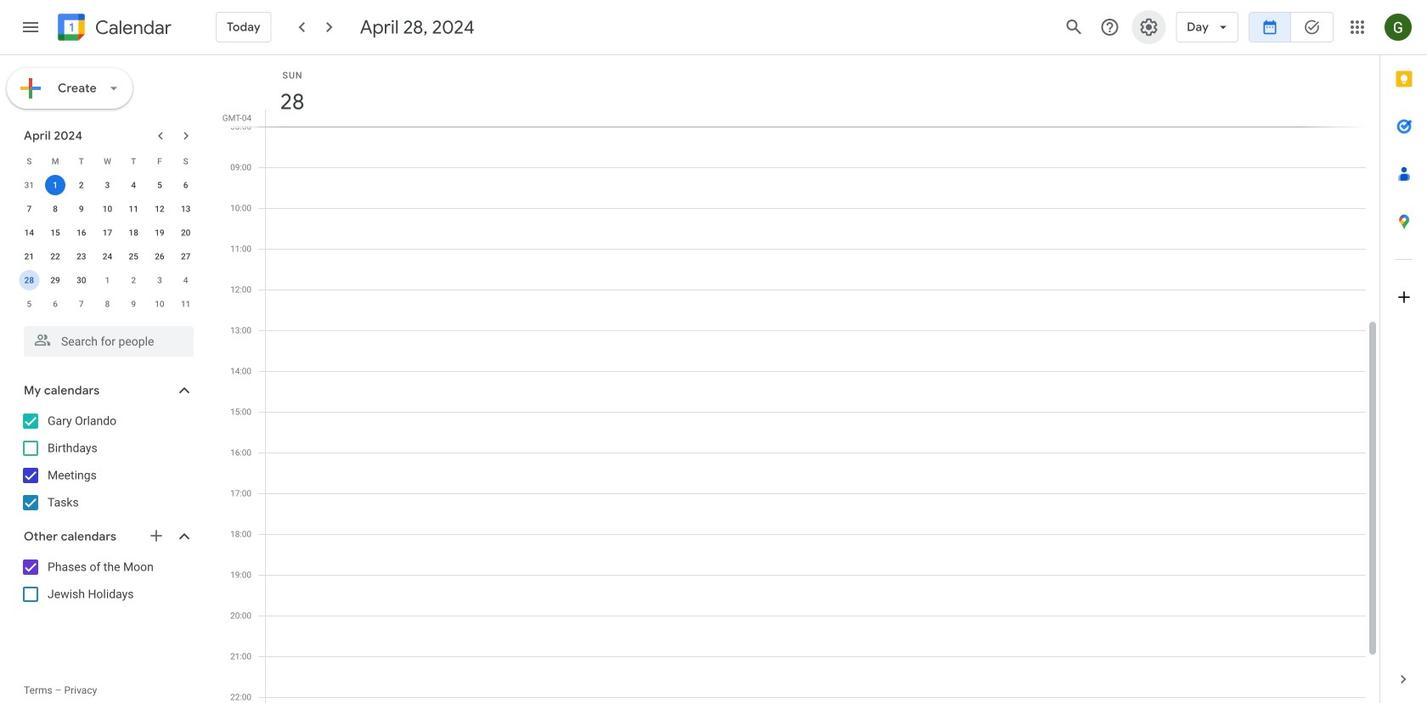 Task type: describe. For each thing, give the bounding box(es) containing it.
0 vertical spatial cell
[[42, 173, 68, 197]]

6 element
[[176, 175, 196, 195]]

calendar element
[[54, 10, 171, 48]]

19 element
[[149, 223, 170, 243]]

15 element
[[45, 223, 65, 243]]

9 element
[[71, 199, 92, 219]]

may 1 element
[[97, 270, 118, 291]]

may 5 element
[[19, 294, 39, 314]]

add other calendars image
[[148, 528, 165, 545]]

6 row from the top
[[16, 268, 199, 292]]

2 row from the top
[[16, 173, 199, 197]]

8 element
[[45, 199, 65, 219]]

23 element
[[71, 246, 92, 267]]

20 element
[[176, 223, 196, 243]]

18 element
[[123, 223, 144, 243]]

heading inside calendar element
[[92, 17, 171, 38]]

2 element
[[71, 175, 92, 195]]

22 element
[[45, 246, 65, 267]]

may 10 element
[[149, 294, 170, 314]]

3 element
[[97, 175, 118, 195]]

13 element
[[176, 199, 196, 219]]

3 row from the top
[[16, 197, 199, 221]]

may 9 element
[[123, 294, 144, 314]]

may 8 element
[[97, 294, 118, 314]]

april 2024 grid
[[16, 150, 199, 316]]

Search for people text field
[[34, 326, 183, 357]]

10 element
[[97, 199, 118, 219]]

may 3 element
[[149, 270, 170, 291]]



Task type: vqa. For each thing, say whether or not it's contained in the screenshot.
May 5 Element
yes



Task type: locate. For each thing, give the bounding box(es) containing it.
row down 24 element
[[16, 268, 199, 292]]

may 7 element
[[71, 294, 92, 314]]

21 element
[[19, 246, 39, 267]]

settings menu image
[[1139, 17, 1159, 37]]

1, today element
[[45, 175, 65, 195]]

grid
[[217, 55, 1380, 703]]

may 4 element
[[176, 270, 196, 291]]

28 element
[[19, 270, 39, 291]]

None search field
[[0, 319, 211, 357]]

cell
[[42, 173, 68, 197], [16, 268, 42, 292]]

row
[[16, 150, 199, 173], [16, 173, 199, 197], [16, 197, 199, 221], [16, 221, 199, 245], [16, 245, 199, 268], [16, 268, 199, 292], [16, 292, 199, 316]]

row up 3 element
[[16, 150, 199, 173]]

5 row from the top
[[16, 245, 199, 268]]

row up "10" element
[[16, 173, 199, 197]]

17 element
[[97, 223, 118, 243]]

row down "10" element
[[16, 221, 199, 245]]

cell up 8 element
[[42, 173, 68, 197]]

1 vertical spatial cell
[[16, 268, 42, 292]]

11 element
[[123, 199, 144, 219]]

26 element
[[149, 246, 170, 267]]

other calendars list
[[3, 554, 211, 608]]

tab list
[[1380, 55, 1427, 656]]

row down may 1 element
[[16, 292, 199, 316]]

4 element
[[123, 175, 144, 195]]

row up 17 element in the top left of the page
[[16, 197, 199, 221]]

29 element
[[45, 270, 65, 291]]

my calendars list
[[3, 408, 211, 516]]

5 element
[[149, 175, 170, 195]]

24 element
[[97, 246, 118, 267]]

march 31 element
[[19, 175, 39, 195]]

16 element
[[71, 223, 92, 243]]

7 element
[[19, 199, 39, 219]]

main drawer image
[[20, 17, 41, 37]]

14 element
[[19, 223, 39, 243]]

27 element
[[176, 246, 196, 267]]

7 row from the top
[[16, 292, 199, 316]]

4 row from the top
[[16, 221, 199, 245]]

row up may 1 element
[[16, 245, 199, 268]]

may 2 element
[[123, 270, 144, 291]]

may 11 element
[[176, 294, 196, 314]]

heading
[[92, 17, 171, 38]]

12 element
[[149, 199, 170, 219]]

column header
[[265, 55, 1366, 127]]

25 element
[[123, 246, 144, 267]]

may 6 element
[[45, 294, 65, 314]]

row group
[[16, 173, 199, 316]]

cell down 21 element
[[16, 268, 42, 292]]

30 element
[[71, 270, 92, 291]]

1 row from the top
[[16, 150, 199, 173]]



